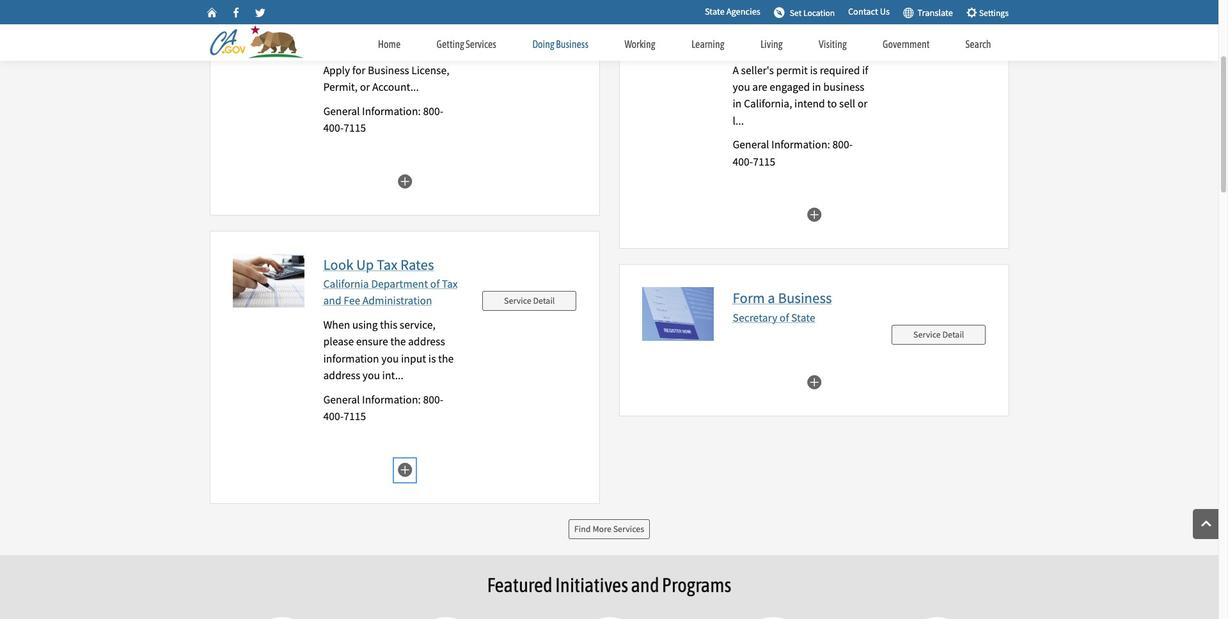 Task type: describe. For each thing, give the bounding box(es) containing it.
information
[[323, 352, 379, 366]]

is inside when using this service, please ensure the address information you input is the address you int...
[[429, 352, 436, 366]]

apply for apply for sellers permit
[[733, 0, 768, 19]]

service inside form a business secretary of state service detail
[[914, 329, 941, 340]]

set location button
[[770, 1, 839, 23]]

a seller's permit is required if you are engaged in business in california, intend to sell or l...
[[733, 63, 868, 128]]

a
[[768, 289, 775, 307]]

0 horizontal spatial the
[[390, 335, 406, 349]]

int...
[[382, 369, 404, 383]]

programs
[[662, 574, 732, 597]]

general information: for apply for sellers permit
[[733, 138, 833, 152]]

look up tax rates link
[[323, 255, 434, 274]]

administration for apply for sellers permit
[[772, 39, 842, 53]]

california department of tax and fee administration up apply for business license, permit, or account... at the top left of page
[[323, 22, 458, 53]]

permit
[[835, 0, 876, 19]]

information: for apply for sellers permit
[[772, 138, 830, 152]]

1 vertical spatial address
[[323, 369, 360, 383]]

doing business
[[532, 38, 589, 50]]

compass image
[[774, 6, 785, 18]]

is inside a seller's permit is required if you are engaged in business in california, intend to sell or l...
[[810, 63, 818, 77]]

to
[[828, 97, 837, 111]]

rates
[[401, 255, 434, 274]]

sell
[[840, 97, 856, 111]]

permit,
[[323, 80, 358, 94]]

800- for look up tax rates
[[423, 393, 443, 407]]

learning
[[692, 38, 725, 50]]

us
[[880, 6, 890, 17]]

business for apply
[[368, 63, 409, 77]]

open and close toggle to expand or shrink services card for apply for business license service image
[[397, 172, 412, 188]]

general for look up tax rates
[[323, 393, 360, 407]]

of inside form a business secretary of state service detail
[[780, 311, 789, 325]]

california for apply for sellers permit
[[733, 22, 778, 36]]

for for business
[[352, 63, 366, 77]]

or inside a seller's permit is required if you are engaged in business in california, intend to sell or l...
[[858, 97, 868, 111]]

visiting
[[819, 38, 847, 50]]

service for a seller's permit is required if you are engaged in business in california, intend to sell or l...
[[914, 40, 941, 52]]

state agencies
[[705, 6, 761, 17]]

settings
[[978, 8, 1009, 18]]

california up permit,
[[323, 22, 369, 36]]

0 vertical spatial 800-
[[423, 104, 443, 118]]

open and close toggle to expand or shrink services card for form a business service image
[[806, 373, 822, 389]]

business for form
[[778, 289, 832, 307]]

form a business service icon image
[[642, 287, 714, 341]]

initiatives
[[555, 574, 628, 597]]

open and close toggle to expand or shrink services card for look up tax rates service image
[[397, 461, 412, 477]]

home link
[[360, 26, 419, 58]]

banner containing state agencies
[[0, 0, 1219, 61]]

form a business link
[[733, 289, 832, 307]]

detail inside form a business secretary of state service detail
[[943, 329, 964, 340]]

doing
[[532, 38, 555, 50]]

intend
[[795, 97, 825, 111]]

government
[[883, 38, 930, 50]]

apply for sellers permit
[[733, 0, 876, 19]]

california department of tax and fee administration for look up tax rates
[[323, 277, 458, 308]]

business
[[824, 80, 865, 94]]

and for apply
[[323, 39, 342, 53]]

0 vertical spatial 7115
[[344, 121, 366, 135]]

secretary
[[733, 311, 778, 325]]

settings button
[[962, 1, 1013, 23]]

doing business link
[[514, 26, 607, 58]]

getting
[[437, 38, 464, 50]]

form a business secretary of state service detail
[[733, 289, 964, 340]]

service detail link for apply for sellers permit
[[892, 36, 986, 56]]

information: for look up tax rates
[[362, 393, 421, 407]]

find more services
[[574, 523, 644, 535]]

detail for apply for business license, permit, or account...
[[533, 40, 555, 52]]

of for service,
[[430, 277, 440, 291]]

service detail for apply for sellers permit
[[914, 40, 964, 52]]

services inside "banner"
[[466, 38, 496, 50]]

engaged
[[770, 80, 810, 94]]

and for when
[[323, 294, 342, 308]]

please
[[323, 335, 354, 349]]

1 vertical spatial in
[[733, 97, 742, 111]]

search
[[966, 38, 991, 50]]

if
[[862, 63, 868, 77]]

contact
[[848, 6, 878, 17]]

service for when using this service, please ensure the address information you input is the address you int...
[[504, 295, 531, 306]]

california department of tax and fee administration for apply for sellers permit
[[733, 22, 867, 53]]

and left programs
[[631, 574, 659, 597]]

visiting link
[[801, 26, 865, 58]]

home
[[378, 38, 401, 50]]

more
[[593, 523, 612, 535]]

set
[[790, 8, 802, 18]]

7115 for look up tax rates
[[344, 409, 366, 424]]

permit
[[776, 63, 808, 77]]

service,
[[400, 318, 436, 332]]

apply for business license, permit, or account...
[[323, 63, 450, 94]]

800- for apply for sellers permit
[[833, 138, 853, 152]]

business inside "banner"
[[556, 38, 589, 50]]

working link
[[607, 26, 674, 58]]

getting        services
[[437, 38, 496, 50]]

state agencies link
[[705, 5, 761, 19]]

7115 for apply for sellers permit
[[753, 155, 776, 169]]

administration for look up tax rates
[[363, 294, 432, 308]]

location
[[804, 8, 835, 18]]

for for sellers
[[771, 0, 788, 19]]

apply for business license service icon image
[[233, 0, 304, 53]]

0 vertical spatial 800- 400-7115
[[323, 104, 443, 135]]

0 vertical spatial 400-
[[323, 121, 344, 135]]

service for apply for business license, permit, or account...
[[504, 40, 531, 52]]

fee left home
[[344, 39, 360, 53]]



Task type: vqa. For each thing, say whether or not it's contained in the screenshot.
has
no



Task type: locate. For each thing, give the bounding box(es) containing it.
california department of tax and fee administration link up apply for business license, permit, or account... at the top left of page
[[323, 22, 458, 53]]

and up the a
[[733, 39, 751, 53]]

general down l...
[[733, 138, 769, 152]]

globe image
[[903, 6, 914, 18]]

business inside form a business secretary of state service detail
[[778, 289, 832, 307]]

california,
[[744, 97, 792, 111]]

license,
[[412, 63, 450, 77]]

translate link
[[903, 4, 953, 21]]

find more services link
[[569, 519, 650, 539]]

1 horizontal spatial in
[[812, 80, 821, 94]]

ensure
[[356, 335, 388, 349]]

2 vertical spatial 800- 400-7115
[[323, 393, 443, 424]]

tax for service,
[[442, 277, 458, 291]]

general down the information
[[323, 393, 360, 407]]

california down agencies
[[733, 22, 778, 36]]

1 vertical spatial services
[[613, 523, 644, 535]]

or right sell
[[858, 97, 868, 111]]

ca.gov logo image
[[210, 25, 309, 60]]

and for a
[[733, 39, 751, 53]]

1 vertical spatial or
[[858, 97, 868, 111]]

0 horizontal spatial you
[[363, 369, 380, 383]]

0 horizontal spatial business
[[368, 63, 409, 77]]

0 horizontal spatial state
[[705, 6, 725, 17]]

using
[[352, 318, 378, 332]]

detail for a seller's permit is required if you are engaged in business in california, intend to sell or l...
[[943, 40, 964, 52]]

1 vertical spatial 7115
[[753, 155, 776, 169]]

general information: down int...
[[323, 393, 423, 407]]

0 vertical spatial the
[[390, 335, 406, 349]]

0 horizontal spatial in
[[733, 97, 742, 111]]

fee for apply for sellers permit
[[753, 39, 770, 53]]

general
[[323, 104, 360, 118], [733, 138, 769, 152], [323, 393, 360, 407]]

translate
[[914, 7, 953, 18]]

800- down sell
[[833, 138, 853, 152]]

for left set
[[771, 0, 788, 19]]

1 vertical spatial general
[[733, 138, 769, 152]]

1 horizontal spatial is
[[810, 63, 818, 77]]

2 vertical spatial 800-
[[423, 393, 443, 407]]

1 horizontal spatial services
[[613, 523, 644, 535]]

1 horizontal spatial you
[[381, 352, 399, 366]]

california down the look
[[323, 277, 369, 291]]

0 vertical spatial information:
[[362, 104, 421, 118]]

apply for sellers permit link
[[733, 0, 876, 19]]

is right input
[[429, 352, 436, 366]]

for inside apply for business license, permit, or account...
[[352, 63, 366, 77]]

0 vertical spatial business
[[556, 38, 589, 50]]

living
[[761, 38, 783, 50]]

set location
[[790, 8, 835, 18]]

information: down int...
[[362, 393, 421, 407]]

800- 400-7115 down int...
[[323, 393, 443, 424]]

state inside form a business secretary of state service detail
[[791, 311, 816, 325]]

2 horizontal spatial business
[[778, 289, 832, 307]]

when
[[323, 318, 350, 332]]

and
[[323, 39, 342, 53], [733, 39, 751, 53], [323, 294, 342, 308], [631, 574, 659, 597]]

information: down account...
[[362, 104, 421, 118]]

in up the intend
[[812, 80, 821, 94]]

0 vertical spatial you
[[733, 80, 750, 94]]

apply for apply for business license, permit, or account...
[[323, 63, 350, 77]]

0 horizontal spatial is
[[429, 352, 436, 366]]

0 vertical spatial or
[[360, 80, 370, 94]]

administration
[[363, 39, 432, 53], [772, 39, 842, 53], [363, 294, 432, 308]]

california
[[323, 22, 369, 36], [733, 22, 778, 36], [323, 277, 369, 291]]

department for apply for sellers permit
[[781, 22, 838, 36]]

banner
[[0, 0, 1219, 61]]

1 vertical spatial state
[[791, 311, 816, 325]]

0 vertical spatial is
[[810, 63, 818, 77]]

administration up 'this'
[[363, 294, 432, 308]]

business right the a
[[778, 289, 832, 307]]

general information: down california,
[[733, 138, 833, 152]]

business
[[556, 38, 589, 50], [368, 63, 409, 77], [778, 289, 832, 307]]

0 horizontal spatial apply
[[323, 63, 350, 77]]

account...
[[372, 80, 419, 94]]

1 vertical spatial general information:
[[733, 138, 833, 152]]

1 vertical spatial 800-
[[833, 138, 853, 152]]

getting        services link
[[419, 26, 514, 58]]

and up when
[[323, 294, 342, 308]]

400- for apply for sellers permit
[[733, 155, 753, 169]]

find
[[574, 523, 591, 535]]

california department of tax and fee administration link
[[323, 22, 458, 53], [733, 22, 867, 53], [323, 277, 458, 308]]

0 vertical spatial state
[[705, 6, 725, 17]]

agencies
[[727, 6, 761, 17]]

state left agencies
[[705, 6, 725, 17]]

2 vertical spatial business
[[778, 289, 832, 307]]

service detail link for look up tax rates
[[482, 291, 577, 311]]

is right the permit
[[810, 63, 818, 77]]

apply for sellers permit service icon image
[[642, 0, 714, 53]]

tax for license,
[[442, 22, 458, 36]]

seller's
[[741, 63, 774, 77]]

2 vertical spatial general information:
[[323, 393, 423, 407]]

1 vertical spatial the
[[438, 352, 454, 366]]

are
[[753, 80, 768, 94]]

0 vertical spatial for
[[771, 0, 788, 19]]

california department of tax and fee administration link down set
[[733, 22, 867, 53]]

1 vertical spatial 800- 400-7115
[[733, 138, 853, 169]]

0 vertical spatial general
[[323, 104, 360, 118]]

apply
[[733, 0, 768, 19], [323, 63, 350, 77]]

1 vertical spatial apply
[[323, 63, 350, 77]]

detail
[[533, 40, 555, 52], [943, 40, 964, 52], [533, 295, 555, 306], [943, 329, 964, 340]]

1 vertical spatial information:
[[772, 138, 830, 152]]

of for license,
[[430, 22, 440, 36]]

look
[[323, 255, 353, 274]]

working
[[625, 38, 656, 50]]

general information: for look up tax rates
[[323, 393, 423, 407]]

of up getting at the top left of the page
[[430, 22, 440, 36]]

services right more
[[613, 523, 644, 535]]

address down service,
[[408, 335, 445, 349]]

0 vertical spatial address
[[408, 335, 445, 349]]

2 vertical spatial 7115
[[344, 409, 366, 424]]

fee up seller's
[[753, 39, 770, 53]]

7115 down permit,
[[344, 121, 366, 135]]

california department of tax and fee administration down set
[[733, 22, 867, 53]]

0 vertical spatial apply
[[733, 0, 768, 19]]

service detail link for form a business
[[892, 325, 986, 345]]

this
[[380, 318, 398, 332]]

form
[[733, 289, 765, 307]]

1 vertical spatial business
[[368, 63, 409, 77]]

1 horizontal spatial business
[[556, 38, 589, 50]]

business right doing
[[556, 38, 589, 50]]

800- down input
[[423, 393, 443, 407]]

1 horizontal spatial for
[[771, 0, 788, 19]]

1 vertical spatial 400-
[[733, 155, 753, 169]]

you inside a seller's permit is required if you are engaged in business in california, intend to sell or l...
[[733, 80, 750, 94]]

1 horizontal spatial apply
[[733, 0, 768, 19]]

service detail link
[[482, 36, 577, 56], [892, 36, 986, 56], [482, 291, 577, 311], [892, 325, 986, 345]]

featured
[[487, 574, 553, 597]]

featured initiatives and programs
[[487, 574, 732, 597]]

800- down license,
[[423, 104, 443, 118]]

california department of tax and fee administration link for look up tax rates
[[323, 277, 458, 308]]

0 horizontal spatial or
[[360, 80, 370, 94]]

california department of tax and fee administration link for apply for sellers permit
[[733, 22, 867, 53]]

the
[[390, 335, 406, 349], [438, 352, 454, 366]]

tax for is
[[851, 22, 867, 36]]

open and close toggle to expand or shrink services card for apply for sellers permit service image
[[806, 206, 822, 222]]

fee up using in the left of the page
[[344, 294, 360, 308]]

400- down permit,
[[323, 121, 344, 135]]

800- 400-7115 down the intend
[[733, 138, 853, 169]]

0 horizontal spatial for
[[352, 63, 366, 77]]

or right permit,
[[360, 80, 370, 94]]

400- down l...
[[733, 155, 753, 169]]

1 horizontal spatial address
[[408, 335, 445, 349]]

1 horizontal spatial or
[[858, 97, 868, 111]]

apply inside apply for business license, permit, or account...
[[323, 63, 350, 77]]

0 vertical spatial in
[[812, 80, 821, 94]]

800- 400-7115 for look up tax rates
[[323, 393, 443, 424]]

services right getting at the top left of the page
[[466, 38, 496, 50]]

in
[[812, 80, 821, 94], [733, 97, 742, 111]]

search button
[[948, 26, 1009, 60]]

the down 'this'
[[390, 335, 406, 349]]

general information:
[[323, 104, 423, 118], [733, 138, 833, 152], [323, 393, 423, 407]]

in up l...
[[733, 97, 742, 111]]

administration up the permit
[[772, 39, 842, 53]]

1 horizontal spatial state
[[791, 311, 816, 325]]

secretary of state link
[[733, 311, 816, 325]]

required
[[820, 63, 860, 77]]

living link
[[743, 26, 801, 58]]

or
[[360, 80, 370, 94], [858, 97, 868, 111]]

service detail for look up tax rates
[[504, 295, 555, 306]]

service
[[504, 40, 531, 52], [914, 40, 941, 52], [504, 295, 531, 306], [914, 329, 941, 340]]

2 vertical spatial information:
[[362, 393, 421, 407]]

business up account...
[[368, 63, 409, 77]]

and up permit,
[[323, 39, 342, 53]]

2 vertical spatial general
[[323, 393, 360, 407]]

contact us link
[[848, 5, 890, 19]]

you left int...
[[363, 369, 380, 383]]

detail for when using this service, please ensure the address information you input is the address you int...
[[533, 295, 555, 306]]

400- down the information
[[323, 409, 344, 424]]

for up permit,
[[352, 63, 366, 77]]

department for look up tax rates
[[371, 277, 428, 291]]

california department of tax and fee administration down look up tax rates link
[[323, 277, 458, 308]]

0 vertical spatial general information:
[[323, 104, 423, 118]]

tax
[[442, 22, 458, 36], [851, 22, 867, 36], [377, 255, 398, 274], [442, 277, 458, 291]]

up
[[356, 255, 374, 274]]

department
[[371, 22, 428, 36], [781, 22, 838, 36], [371, 277, 428, 291]]

of
[[430, 22, 440, 36], [840, 22, 849, 36], [430, 277, 440, 291], [780, 311, 789, 325]]

department down the set location
[[781, 22, 838, 36]]

7115 down the information
[[344, 409, 366, 424]]

of up visiting
[[840, 22, 849, 36]]

gear image
[[966, 6, 978, 18]]

7115 down california,
[[753, 155, 776, 169]]

400- for look up tax rates
[[323, 409, 344, 424]]

input
[[401, 352, 426, 366]]

state down form a business link
[[791, 311, 816, 325]]

2 vertical spatial you
[[363, 369, 380, 383]]

1 vertical spatial is
[[429, 352, 436, 366]]

0 vertical spatial services
[[466, 38, 496, 50]]

look up tax rates
[[323, 255, 434, 274]]

2 horizontal spatial you
[[733, 80, 750, 94]]

information: down the intend
[[772, 138, 830, 152]]

department up home
[[371, 22, 428, 36]]

department down rates
[[371, 277, 428, 291]]

california for look up tax rates
[[323, 277, 369, 291]]

apply up permit,
[[323, 63, 350, 77]]

you down the a
[[733, 80, 750, 94]]

state
[[705, 6, 725, 17], [791, 311, 816, 325]]

you
[[733, 80, 750, 94], [381, 352, 399, 366], [363, 369, 380, 383]]

when using this service, please ensure the address information you input is the address you int...
[[323, 318, 454, 383]]

general information: down account...
[[323, 104, 423, 118]]

800- 400-7115 down account...
[[323, 104, 443, 135]]

2 vertical spatial 400-
[[323, 409, 344, 424]]

fee for look up tax rates
[[344, 294, 360, 308]]

state inside "banner"
[[705, 6, 725, 17]]

sellers
[[791, 0, 832, 19]]

1 horizontal spatial the
[[438, 352, 454, 366]]

the right input
[[438, 352, 454, 366]]

administration up apply for business license, permit, or account... at the top left of page
[[363, 39, 432, 53]]

apply left 'compass' image
[[733, 0, 768, 19]]

of down form a business link
[[780, 311, 789, 325]]

a
[[733, 63, 739, 77]]

business inside apply for business license, permit, or account...
[[368, 63, 409, 77]]

learning link
[[674, 26, 743, 58]]

1 vertical spatial for
[[352, 63, 366, 77]]

general down permit,
[[323, 104, 360, 118]]

of down rates
[[430, 277, 440, 291]]

800- 400-7115 for apply for sellers permit
[[733, 138, 853, 169]]

1 vertical spatial you
[[381, 352, 399, 366]]

you up int...
[[381, 352, 399, 366]]

0 horizontal spatial services
[[466, 38, 496, 50]]

800- 400-7115
[[323, 104, 443, 135], [733, 138, 853, 169], [323, 393, 443, 424]]

0 horizontal spatial address
[[323, 369, 360, 383]]

california department of tax and fee administration link down look up tax rates link
[[323, 277, 458, 308]]

address
[[408, 335, 445, 349], [323, 369, 360, 383]]

look up tax rates service icon image
[[233, 254, 304, 307]]

l...
[[733, 114, 744, 128]]

general for apply for sellers permit
[[733, 138, 769, 152]]

7115
[[344, 121, 366, 135], [753, 155, 776, 169], [344, 409, 366, 424]]

or inside apply for business license, permit, or account...
[[360, 80, 370, 94]]

government link
[[865, 26, 948, 58]]

is
[[810, 63, 818, 77], [429, 352, 436, 366]]

services
[[466, 38, 496, 50], [613, 523, 644, 535]]

of for is
[[840, 22, 849, 36]]

service detail
[[504, 40, 555, 52], [914, 40, 964, 52], [504, 295, 555, 306]]

for
[[771, 0, 788, 19], [352, 63, 366, 77]]

contact us
[[848, 6, 890, 17]]

400-
[[323, 121, 344, 135], [733, 155, 753, 169], [323, 409, 344, 424]]

address down the information
[[323, 369, 360, 383]]



